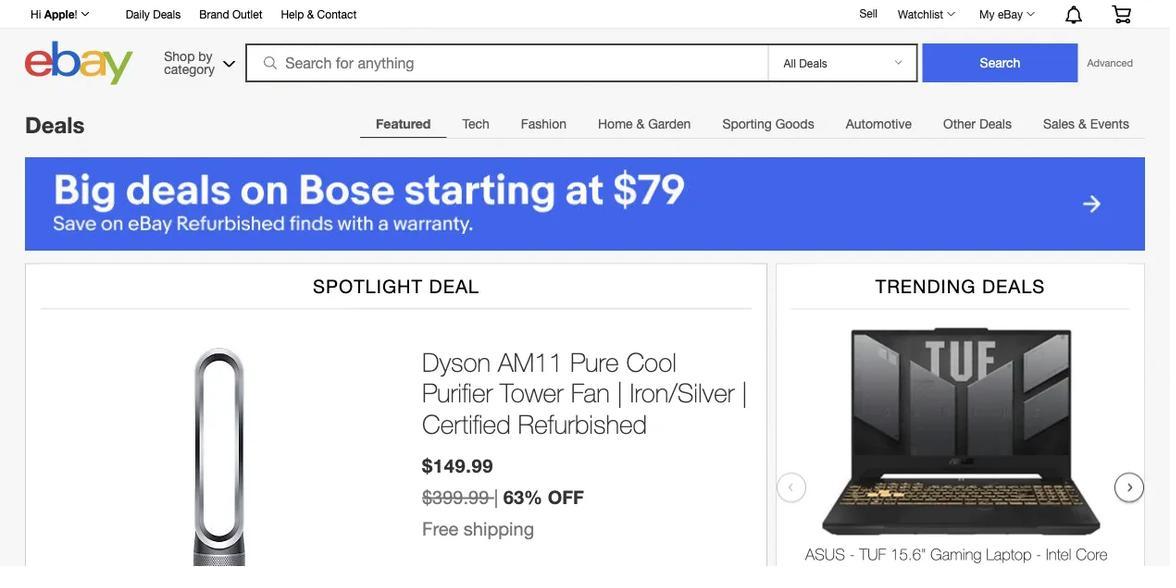 Task type: describe. For each thing, give the bounding box(es) containing it.
hi apple !
[[31, 7, 77, 20]]

memory
[[895, 564, 949, 568]]

sales & events
[[1044, 116, 1130, 132]]

intel
[[1047, 545, 1072, 564]]

16gb
[[852, 564, 891, 568]]

spotlight
[[313, 275, 423, 297]]

deals link
[[25, 112, 85, 138]]

other deals link
[[928, 106, 1028, 143]]

dyson am11 pure cool purifier tower fan | iron/silver | certified refurbished link
[[422, 347, 748, 440]]

Search for anything text field
[[248, 45, 765, 81]]

tab list containing featured
[[360, 105, 1146, 143]]

| inside "$399.99 | 63% off"
[[495, 487, 499, 509]]

with
[[822, 564, 848, 568]]

none submit inside shop by category banner
[[923, 44, 1079, 82]]

gefo...
[[1012, 564, 1061, 568]]

off
[[548, 487, 584, 509]]

am11
[[498, 347, 564, 377]]

home
[[598, 116, 633, 132]]

& for sales
[[1079, 116, 1087, 132]]

other
[[944, 116, 976, 132]]

asus - tuf 15.6" gaming laptop - intel core i7 with 16gb memory - nvidia gefo... link
[[806, 545, 1118, 568]]

advanced link
[[1079, 44, 1143, 82]]

your shopping cart image
[[1112, 5, 1133, 23]]

home & garden
[[598, 116, 691, 132]]

fan
[[571, 378, 610, 408]]

automotive link
[[831, 106, 928, 143]]

trending
[[876, 275, 977, 297]]

watchlist link
[[888, 3, 964, 25]]

certified
[[422, 409, 511, 440]]

menu bar containing featured
[[360, 105, 1146, 143]]

tech link
[[447, 106, 506, 143]]

apple
[[44, 7, 75, 20]]

other deals
[[944, 116, 1012, 132]]

shop by category banner
[[20, 0, 1146, 90]]

!
[[75, 7, 77, 20]]

& for help
[[307, 7, 314, 20]]

dyson
[[422, 347, 491, 377]]

sporting goods link
[[707, 106, 831, 143]]

goods
[[776, 116, 815, 132]]

$399.99 | 63% off
[[422, 487, 584, 509]]

daily
[[126, 7, 150, 20]]

1 horizontal spatial -
[[953, 564, 959, 568]]

iron/silver
[[630, 378, 735, 408]]

contact
[[317, 7, 357, 20]]

by
[[199, 48, 213, 63]]

dyson am11 pure cool purifier tower fan | iron/silver | certified refurbished
[[422, 347, 748, 440]]

outlet
[[233, 7, 263, 20]]

advanced
[[1088, 57, 1134, 69]]

tech
[[463, 116, 490, 132]]

shop by category button
[[156, 41, 239, 81]]

pure
[[571, 347, 619, 377]]

laptop
[[987, 545, 1032, 564]]

brand outlet link
[[199, 5, 263, 25]]

help & contact link
[[281, 5, 357, 25]]

featured link
[[360, 106, 447, 143]]

63%
[[504, 487, 543, 509]]

account navigation
[[20, 0, 1146, 29]]



Task type: vqa. For each thing, say whether or not it's contained in the screenshot.
Garden
yes



Task type: locate. For each thing, give the bounding box(es) containing it.
trending deals
[[876, 275, 1046, 297]]

core
[[1077, 545, 1108, 564]]

home & garden link
[[583, 106, 707, 143]]

sell
[[860, 7, 878, 20]]

& right sales
[[1079, 116, 1087, 132]]

deals for daily
[[153, 7, 181, 20]]

fashion
[[521, 116, 567, 132]]

gaming
[[931, 545, 982, 564]]

0 horizontal spatial &
[[307, 7, 314, 20]]

| right iron/silver at the right
[[742, 378, 748, 408]]

ebay
[[999, 7, 1024, 20]]

help & contact
[[281, 7, 357, 20]]

my ebay link
[[970, 3, 1044, 25]]

- up gefo...
[[1037, 545, 1042, 564]]

big deals on bose starting at $79 save on ebay refurished finds with a warranty. image
[[25, 157, 1146, 251]]

sporting goods
[[723, 116, 815, 132]]

shop by category
[[164, 48, 215, 76]]

daily deals link
[[126, 5, 181, 25]]

deals
[[153, 7, 181, 20], [25, 112, 85, 138], [980, 116, 1012, 132], [983, 275, 1046, 297]]

tuf
[[860, 545, 887, 564]]

shipping
[[464, 519, 535, 541]]

category
[[164, 61, 215, 76]]

purifier
[[422, 378, 493, 408]]

i7
[[806, 564, 817, 568]]

hi
[[31, 7, 41, 20]]

tab list
[[360, 105, 1146, 143]]

asus
[[806, 545, 846, 564]]

|
[[618, 378, 623, 408], [742, 378, 748, 408], [495, 487, 499, 509]]

asus - tuf 15.6" gaming laptop - intel core i7 with 16gb memory - nvidia gefo...
[[806, 545, 1108, 568]]

sporting
[[723, 116, 772, 132]]

deal
[[429, 275, 480, 297]]

sales & events link
[[1028, 106, 1146, 143]]

2 horizontal spatial &
[[1079, 116, 1087, 132]]

$399.99
[[422, 487, 489, 509]]

cool
[[627, 347, 677, 377]]

fashion link
[[506, 106, 583, 143]]

brand
[[199, 7, 229, 20]]

-
[[850, 545, 856, 564], [1037, 545, 1042, 564], [953, 564, 959, 568]]

free
[[422, 519, 459, 541]]

sales
[[1044, 116, 1076, 132]]

my
[[980, 7, 995, 20]]

2 horizontal spatial -
[[1037, 545, 1042, 564]]

2 horizontal spatial |
[[742, 378, 748, 408]]

spotlight deal
[[313, 275, 480, 297]]

help
[[281, 7, 304, 20]]

refurbished
[[518, 409, 648, 440]]

| right the fan
[[618, 378, 623, 408]]

free shipping
[[422, 519, 535, 541]]

menu bar
[[360, 105, 1146, 143]]

- left tuf at bottom
[[850, 545, 856, 564]]

& for home
[[637, 116, 645, 132]]

my ebay
[[980, 7, 1024, 20]]

deals for other
[[980, 116, 1012, 132]]

0 horizontal spatial -
[[850, 545, 856, 564]]

1 horizontal spatial |
[[618, 378, 623, 408]]

& right home
[[637, 116, 645, 132]]

daily deals
[[126, 7, 181, 20]]

None submit
[[923, 44, 1079, 82]]

shop
[[164, 48, 195, 63]]

nvidia
[[963, 564, 1008, 568]]

1 horizontal spatial &
[[637, 116, 645, 132]]

$149.99
[[422, 455, 494, 477]]

garden
[[649, 116, 691, 132]]

brand outlet
[[199, 7, 263, 20]]

15.6"
[[891, 545, 927, 564]]

sell link
[[852, 7, 887, 20]]

- down gaming
[[953, 564, 959, 568]]

&
[[307, 7, 314, 20], [637, 116, 645, 132], [1079, 116, 1087, 132]]

watchlist
[[899, 7, 944, 20]]

deals for trending
[[983, 275, 1046, 297]]

& inside account navigation
[[307, 7, 314, 20]]

tower
[[500, 378, 564, 408]]

featured
[[376, 116, 431, 132]]

deals inside "link"
[[153, 7, 181, 20]]

events
[[1091, 116, 1130, 132]]

0 horizontal spatial |
[[495, 487, 499, 509]]

& right "help"
[[307, 7, 314, 20]]

automotive
[[846, 116, 912, 132]]

| left the 63%
[[495, 487, 499, 509]]



